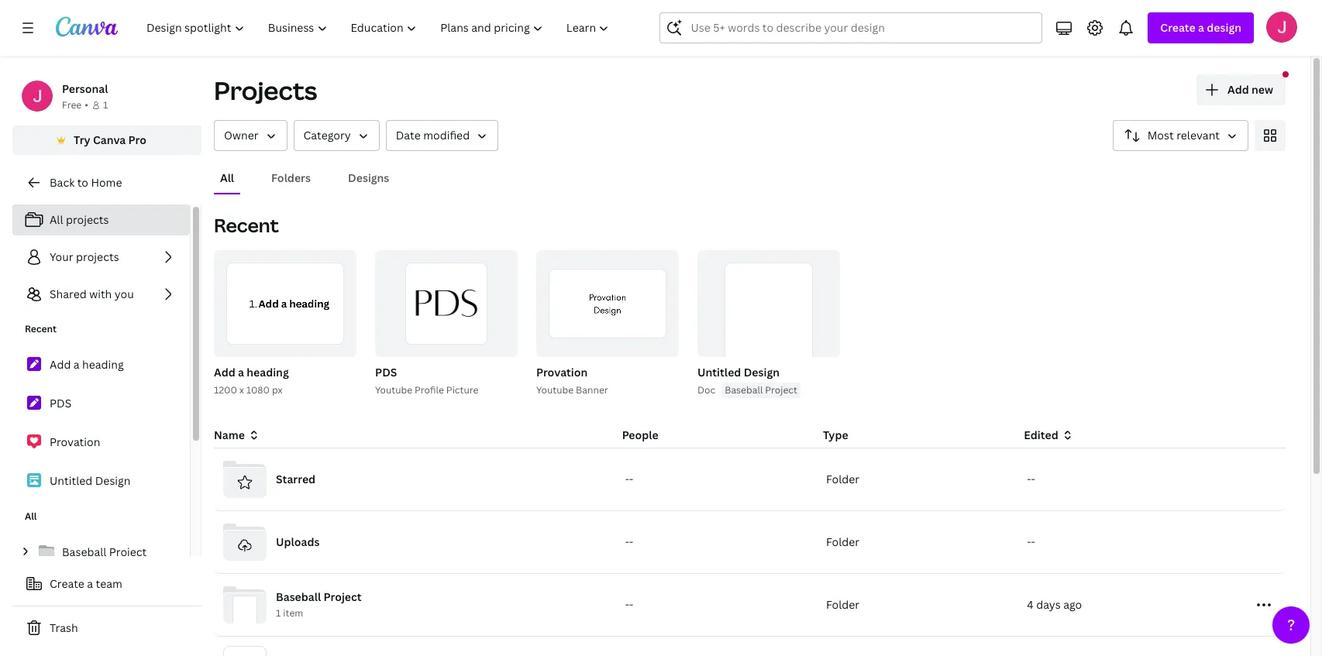 Task type: vqa. For each thing, say whether or not it's contained in the screenshot.
Owner button
yes



Task type: locate. For each thing, give the bounding box(es) containing it.
0 horizontal spatial untitled design
[[50, 473, 131, 488]]

untitled up doc at the right of page
[[697, 365, 741, 380]]

a inside add a heading link
[[73, 357, 80, 372]]

back to home
[[50, 175, 122, 190]]

2 horizontal spatial project
[[765, 384, 797, 397]]

Category button
[[293, 120, 379, 151]]

pds youtube profile picture
[[375, 365, 479, 397]]

untitled design button
[[697, 363, 780, 383]]

2 horizontal spatial baseball
[[725, 384, 763, 397]]

0 vertical spatial projects
[[66, 212, 109, 227]]

you
[[114, 287, 134, 301]]

baseball up create a team
[[62, 545, 107, 559]]

create a team button
[[12, 569, 201, 600]]

3 folder from the top
[[826, 597, 860, 612]]

0 horizontal spatial project
[[109, 545, 147, 559]]

pds inside list
[[50, 396, 72, 411]]

1
[[103, 98, 108, 112], [321, 339, 325, 350], [276, 607, 281, 620]]

projects down back to home
[[66, 212, 109, 227]]

1 vertical spatial design
[[95, 473, 131, 488]]

all button
[[214, 164, 240, 193]]

-
[[625, 472, 629, 487], [629, 472, 633, 487], [1027, 472, 1031, 487], [1031, 472, 1035, 487], [625, 535, 629, 549], [629, 535, 633, 549], [1027, 535, 1031, 549], [1031, 535, 1035, 549], [625, 597, 629, 612], [629, 597, 633, 612]]

0 vertical spatial 1
[[103, 98, 108, 112]]

0 horizontal spatial untitled
[[50, 473, 92, 488]]

1 horizontal spatial all
[[50, 212, 63, 227]]

1 vertical spatial untitled
[[50, 473, 92, 488]]

youtube
[[375, 384, 412, 397], [536, 384, 574, 397]]

0 vertical spatial baseball project
[[725, 384, 797, 397]]

0 horizontal spatial all
[[25, 510, 37, 523]]

Date modified button
[[386, 120, 498, 151]]

1 horizontal spatial pds
[[375, 365, 397, 380]]

0 horizontal spatial 1
[[103, 98, 108, 112]]

2 youtube from the left
[[536, 384, 574, 397]]

recent down "shared"
[[25, 322, 57, 336]]

0 vertical spatial create
[[1160, 20, 1195, 35]]

provation down "pds" link
[[50, 435, 100, 449]]

youtube inside provation youtube banner
[[536, 384, 574, 397]]

provation button
[[536, 363, 588, 383]]

baseball project
[[725, 384, 797, 397], [62, 545, 147, 559]]

pds for pds youtube profile picture
[[375, 365, 397, 380]]

2 horizontal spatial all
[[220, 170, 234, 185]]

--
[[625, 472, 633, 487], [1027, 472, 1035, 487], [625, 535, 633, 549], [1027, 535, 1035, 549], [625, 597, 633, 612]]

baseball project down untitled design button
[[725, 384, 797, 397]]

picture
[[446, 384, 479, 397]]

name
[[214, 428, 245, 442]]

heading inside list
[[82, 357, 124, 372]]

1 left of
[[321, 339, 325, 350]]

0 horizontal spatial create
[[50, 577, 84, 591]]

a
[[1198, 20, 1204, 35], [73, 357, 80, 372], [238, 365, 244, 380], [87, 577, 93, 591]]

heading
[[82, 357, 124, 372], [247, 365, 289, 380]]

1 vertical spatial folder
[[826, 535, 860, 549]]

trash link
[[12, 613, 201, 644]]

1 horizontal spatial project
[[324, 590, 362, 605]]

0 horizontal spatial pds
[[50, 396, 72, 411]]

provation inside provation youtube banner
[[536, 365, 588, 380]]

design
[[744, 365, 780, 380], [95, 473, 131, 488]]

untitled design up "baseball project" button
[[697, 365, 780, 380]]

design inside button
[[744, 365, 780, 380]]

0 vertical spatial pds
[[375, 365, 397, 380]]

1 inside "baseball project 1 item"
[[276, 607, 281, 620]]

designs button
[[342, 164, 395, 193]]

1 folder from the top
[[826, 472, 860, 487]]

0 vertical spatial untitled design
[[697, 365, 780, 380]]

add a heading button
[[214, 363, 289, 383]]

heading up px
[[247, 365, 289, 380]]

2 vertical spatial all
[[25, 510, 37, 523]]

1 vertical spatial recent
[[25, 322, 57, 336]]

0 vertical spatial all
[[220, 170, 234, 185]]

projects for your projects
[[76, 250, 119, 264]]

recent
[[214, 212, 279, 238], [25, 322, 57, 336]]

provation inside list
[[50, 435, 100, 449]]

1 vertical spatial 1
[[321, 339, 325, 350]]

1200
[[214, 384, 237, 397]]

try
[[74, 133, 90, 147]]

all
[[220, 170, 234, 185], [50, 212, 63, 227], [25, 510, 37, 523]]

0 horizontal spatial design
[[95, 473, 131, 488]]

modified
[[423, 128, 470, 143]]

baseball down untitled design button
[[725, 384, 763, 397]]

a up x
[[238, 365, 244, 380]]

projects for all projects
[[66, 212, 109, 227]]

1 horizontal spatial add
[[214, 365, 235, 380]]

baseball
[[725, 384, 763, 397], [62, 545, 107, 559], [276, 590, 321, 605]]

provation up the banner
[[536, 365, 588, 380]]

add a heading
[[50, 357, 124, 372]]

2
[[341, 339, 346, 350]]

untitled design down provation link
[[50, 473, 131, 488]]

team
[[96, 577, 122, 591]]

1080
[[246, 384, 270, 397]]

pds button
[[375, 363, 397, 383]]

1 youtube from the left
[[375, 384, 412, 397]]

create inside create a team button
[[50, 577, 84, 591]]

design down provation link
[[95, 473, 131, 488]]

all inside list
[[50, 212, 63, 227]]

add inside list
[[50, 357, 71, 372]]

youtube down the provation button
[[536, 384, 574, 397]]

youtube inside "pds youtube profile picture"
[[375, 384, 412, 397]]

folders
[[271, 170, 311, 185]]

0 horizontal spatial youtube
[[375, 384, 412, 397]]

designs
[[348, 170, 389, 185]]

heading inside add a heading 1200 x 1080 px
[[247, 365, 289, 380]]

0 vertical spatial design
[[744, 365, 780, 380]]

design
[[1207, 20, 1241, 35]]

0 vertical spatial folder
[[826, 472, 860, 487]]

a inside create a design dropdown button
[[1198, 20, 1204, 35]]

create a design
[[1160, 20, 1241, 35]]

0 horizontal spatial provation
[[50, 435, 100, 449]]

create left design
[[1160, 20, 1195, 35]]

folder
[[826, 472, 860, 487], [826, 535, 860, 549], [826, 597, 860, 612]]

provation
[[536, 365, 588, 380], [50, 435, 100, 449]]

folders button
[[265, 164, 317, 193]]

1 vertical spatial baseball
[[62, 545, 107, 559]]

1 vertical spatial projects
[[76, 250, 119, 264]]

provation youtube banner
[[536, 365, 608, 397]]

2 vertical spatial baseball
[[276, 590, 321, 605]]

add
[[1227, 82, 1249, 97], [50, 357, 71, 372], [214, 365, 235, 380]]

1 vertical spatial project
[[109, 545, 147, 559]]

0 horizontal spatial heading
[[82, 357, 124, 372]]

add inside dropdown button
[[1227, 82, 1249, 97]]

top level navigation element
[[136, 12, 623, 43]]

1 horizontal spatial baseball project
[[725, 384, 797, 397]]

all for all projects
[[50, 212, 63, 227]]

2 vertical spatial folder
[[826, 597, 860, 612]]

all inside button
[[220, 170, 234, 185]]

1 list from the top
[[12, 205, 190, 310]]

all projects
[[50, 212, 109, 227]]

ago
[[1063, 597, 1082, 612]]

list containing all projects
[[12, 205, 190, 310]]

a up "pds" link
[[73, 357, 80, 372]]

2 horizontal spatial add
[[1227, 82, 1249, 97]]

youtube down pds button
[[375, 384, 412, 397]]

most relevant
[[1147, 128, 1220, 143]]

a left 'team'
[[87, 577, 93, 591]]

baseball project up 'team'
[[62, 545, 147, 559]]

create for create a design
[[1160, 20, 1195, 35]]

untitled inside list
[[50, 473, 92, 488]]

1 horizontal spatial create
[[1160, 20, 1195, 35]]

to
[[77, 175, 88, 190]]

2 folder from the top
[[826, 535, 860, 549]]

baseball up 'item'
[[276, 590, 321, 605]]

0 vertical spatial untitled
[[697, 365, 741, 380]]

james peterson image
[[1266, 12, 1297, 43]]

untitled design
[[697, 365, 780, 380], [50, 473, 131, 488]]

1 horizontal spatial youtube
[[536, 384, 574, 397]]

1 vertical spatial provation
[[50, 435, 100, 449]]

1 vertical spatial untitled design
[[50, 473, 131, 488]]

baseball inside button
[[725, 384, 763, 397]]

1 vertical spatial all
[[50, 212, 63, 227]]

1 horizontal spatial provation
[[536, 365, 588, 380]]

0 horizontal spatial baseball project
[[62, 545, 147, 559]]

add left new
[[1227, 82, 1249, 97]]

1 horizontal spatial 1
[[276, 607, 281, 620]]

design inside list
[[95, 473, 131, 488]]

0 horizontal spatial add
[[50, 357, 71, 372]]

create left 'team'
[[50, 577, 84, 591]]

create inside create a design dropdown button
[[1160, 20, 1195, 35]]

design up "baseball project" button
[[744, 365, 780, 380]]

youtube for provation
[[536, 384, 574, 397]]

1 vertical spatial create
[[50, 577, 84, 591]]

0 vertical spatial project
[[765, 384, 797, 397]]

2 vertical spatial project
[[324, 590, 362, 605]]

1 vertical spatial list
[[12, 349, 190, 498]]

add up "pds" link
[[50, 357, 71, 372]]

1 vertical spatial baseball project
[[62, 545, 147, 559]]

recent down all button
[[214, 212, 279, 238]]

a inside create a team button
[[87, 577, 93, 591]]

untitled
[[697, 365, 741, 380], [50, 473, 92, 488]]

1 vertical spatial pds
[[50, 396, 72, 411]]

free
[[62, 98, 82, 112]]

untitled down provation link
[[50, 473, 92, 488]]

date
[[396, 128, 421, 143]]

1 horizontal spatial design
[[744, 365, 780, 380]]

2 list from the top
[[12, 349, 190, 498]]

list
[[12, 205, 190, 310], [12, 349, 190, 498]]

0 vertical spatial baseball
[[725, 384, 763, 397]]

1 horizontal spatial heading
[[247, 365, 289, 380]]

1 right •
[[103, 98, 108, 112]]

px
[[272, 384, 282, 397]]

heading up "pds" link
[[82, 357, 124, 372]]

1 horizontal spatial recent
[[214, 212, 279, 238]]

project
[[765, 384, 797, 397], [109, 545, 147, 559], [324, 590, 362, 605]]

try canva pro
[[74, 133, 146, 147]]

0 vertical spatial list
[[12, 205, 190, 310]]

free •
[[62, 98, 88, 112]]

create for create a team
[[50, 577, 84, 591]]

days
[[1036, 597, 1061, 612]]

pds inside "pds youtube profile picture"
[[375, 365, 397, 380]]

2 horizontal spatial 1
[[321, 339, 325, 350]]

add up 1200
[[214, 365, 235, 380]]

projects right your
[[76, 250, 119, 264]]

0 vertical spatial provation
[[536, 365, 588, 380]]

new
[[1252, 82, 1273, 97]]

a inside add a heading 1200 x 1080 px
[[238, 365, 244, 380]]

1 horizontal spatial baseball
[[276, 590, 321, 605]]

1 horizontal spatial untitled
[[697, 365, 741, 380]]

None search field
[[660, 12, 1043, 43]]

0 vertical spatial recent
[[214, 212, 279, 238]]

project inside "baseball project 1 item"
[[324, 590, 362, 605]]

pds
[[375, 365, 397, 380], [50, 396, 72, 411]]

heading for add a heading 1200 x 1080 px
[[247, 365, 289, 380]]

a left design
[[1198, 20, 1204, 35]]

projects
[[66, 212, 109, 227], [76, 250, 119, 264]]

date modified
[[396, 128, 470, 143]]

1 left 'item'
[[276, 607, 281, 620]]

2 vertical spatial 1
[[276, 607, 281, 620]]



Task type: describe. For each thing, give the bounding box(es) containing it.
add a heading 1200 x 1080 px
[[214, 365, 289, 397]]

•
[[85, 98, 88, 112]]

baseball project inside button
[[725, 384, 797, 397]]

edited
[[1024, 428, 1058, 442]]

pro
[[128, 133, 146, 147]]

x
[[239, 384, 244, 397]]

baseball inside "baseball project 1 item"
[[276, 590, 321, 605]]

Sort by button
[[1113, 120, 1248, 151]]

0 horizontal spatial recent
[[25, 322, 57, 336]]

owner
[[224, 128, 258, 143]]

relevant
[[1176, 128, 1220, 143]]

untitled inside button
[[697, 365, 741, 380]]

1 of 2
[[321, 339, 346, 350]]

type
[[823, 428, 848, 442]]

category
[[303, 128, 351, 143]]

your projects
[[50, 250, 119, 264]]

of
[[327, 339, 339, 350]]

canva
[[93, 133, 126, 147]]

back
[[50, 175, 75, 190]]

add new
[[1227, 82, 1273, 97]]

baseball project link
[[12, 536, 190, 569]]

a for add a heading
[[73, 357, 80, 372]]

add new button
[[1196, 74, 1286, 105]]

shared
[[50, 287, 87, 301]]

uploads
[[276, 535, 320, 549]]

create a design button
[[1148, 12, 1254, 43]]

all for all button
[[220, 170, 234, 185]]

projects
[[214, 74, 317, 107]]

provation for provation
[[50, 435, 100, 449]]

personal
[[62, 81, 108, 96]]

profile
[[415, 384, 444, 397]]

Search search field
[[691, 13, 1012, 43]]

your
[[50, 250, 73, 264]]

people
[[622, 428, 658, 442]]

with
[[89, 287, 112, 301]]

list containing add a heading
[[12, 349, 190, 498]]

0 horizontal spatial baseball
[[62, 545, 107, 559]]

banner
[[576, 384, 608, 397]]

name button
[[214, 427, 260, 444]]

project inside button
[[765, 384, 797, 397]]

pds for pds
[[50, 396, 72, 411]]

untitled design inside list
[[50, 473, 131, 488]]

shared with you
[[50, 287, 134, 301]]

Owner button
[[214, 120, 287, 151]]

a for create a design
[[1198, 20, 1204, 35]]

your projects link
[[12, 242, 190, 273]]

4
[[1027, 597, 1034, 612]]

provation link
[[12, 426, 190, 459]]

add for add new
[[1227, 82, 1249, 97]]

starred
[[276, 472, 315, 487]]

all projects link
[[12, 205, 190, 236]]

shared with you link
[[12, 279, 190, 310]]

1 for 1
[[103, 98, 108, 112]]

a for create a team
[[87, 577, 93, 591]]

add a heading link
[[12, 349, 190, 381]]

home
[[91, 175, 122, 190]]

doc
[[697, 384, 715, 397]]

baseball project button
[[722, 383, 800, 398]]

create a team
[[50, 577, 122, 591]]

1 for 1 of 2
[[321, 339, 325, 350]]

untitled design link
[[12, 465, 190, 498]]

edited button
[[1024, 427, 1212, 444]]

folder for uploads
[[826, 535, 860, 549]]

heading for add a heading
[[82, 357, 124, 372]]

most
[[1147, 128, 1174, 143]]

back to home link
[[12, 167, 201, 198]]

pds link
[[12, 387, 190, 420]]

try canva pro button
[[12, 126, 201, 155]]

folder for starred
[[826, 472, 860, 487]]

4 days ago
[[1027, 597, 1082, 612]]

1 horizontal spatial untitled design
[[697, 365, 780, 380]]

add inside add a heading 1200 x 1080 px
[[214, 365, 235, 380]]

trash
[[50, 621, 78, 635]]

item
[[283, 607, 303, 620]]

a for add a heading 1200 x 1080 px
[[238, 365, 244, 380]]

add for add a heading
[[50, 357, 71, 372]]

provation for provation youtube banner
[[536, 365, 588, 380]]

youtube for pds
[[375, 384, 412, 397]]

baseball project 1 item
[[276, 590, 362, 620]]



